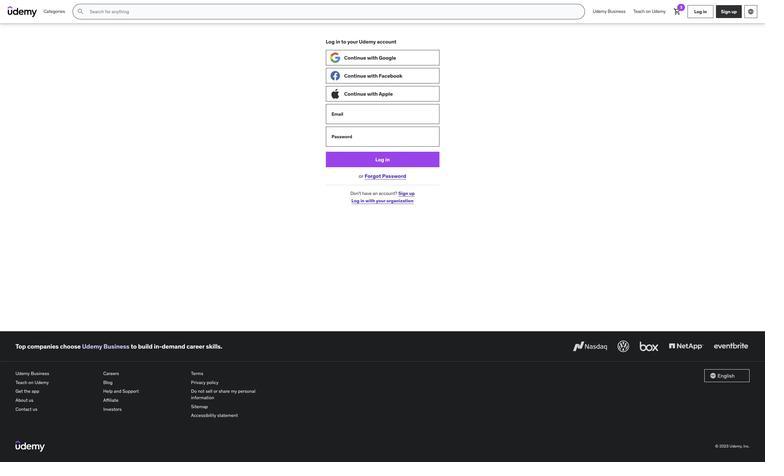 Task type: describe. For each thing, give the bounding box(es) containing it.
don't have an account? sign up log in with your organization
[[350, 191, 415, 204]]

in down the search for anything text field
[[336, 38, 340, 45]]

1 horizontal spatial or
[[359, 173, 363, 180]]

©
[[715, 444, 719, 449]]

don't
[[350, 191, 361, 196]]

privacy policy link
[[191, 379, 274, 388]]

log in link
[[688, 5, 714, 18]]

build
[[138, 343, 153, 351]]

get
[[15, 389, 23, 395]]

your inside don't have an account? sign up log in with your organization
[[376, 198, 386, 204]]

in-
[[154, 343, 162, 351]]

top
[[15, 343, 26, 351]]

sitemap
[[191, 404, 208, 410]]

1 horizontal spatial on
[[646, 8, 651, 14]]

english
[[718, 373, 735, 380]]

continue for continue with apple
[[344, 91, 366, 97]]

forgot
[[365, 173, 381, 180]]

1 vertical spatial us
[[33, 407, 37, 413]]

apple
[[379, 91, 393, 97]]

about us link
[[15, 397, 98, 406]]

log in for log in link
[[694, 9, 707, 14]]

do not sell or share my personal information button
[[191, 388, 274, 403]]

about
[[15, 398, 28, 404]]

teach on udemy
[[633, 8, 666, 14]]

account?
[[379, 191, 397, 196]]

policy
[[207, 380, 219, 386]]

organization
[[387, 198, 414, 204]]

terms
[[191, 371, 203, 377]]

up inside don't have an account? sign up log in with your organization
[[409, 191, 415, 196]]

personal
[[238, 389, 255, 395]]

1 horizontal spatial business
[[103, 343, 129, 351]]

sell
[[206, 389, 213, 395]]

0 vertical spatial up
[[732, 9, 737, 14]]

nasdaq image
[[572, 340, 609, 354]]

top companies choose udemy business to build in-demand career skills.
[[15, 343, 222, 351]]

shopping cart with 3 items image
[[674, 8, 681, 15]]

privacy
[[191, 380, 206, 386]]

terms privacy policy do not sell or share my personal information sitemap accessibility statement
[[191, 371, 255, 419]]

continue for continue with google
[[344, 54, 366, 61]]

account
[[377, 38, 396, 45]]

0 vertical spatial sign
[[721, 9, 731, 14]]

help
[[103, 389, 113, 395]]

english button
[[705, 370, 750, 383]]

investors
[[103, 407, 122, 413]]

log in with your organization link
[[352, 198, 414, 204]]

my
[[231, 389, 237, 395]]

udemy business
[[593, 8, 626, 14]]

information
[[191, 395, 214, 401]]

career
[[187, 343, 205, 351]]

and
[[114, 389, 121, 395]]

choose a language image
[[748, 8, 754, 15]]

statement
[[217, 413, 238, 419]]

categories button
[[40, 4, 69, 19]]

udemy business teach on udemy get the app about us contact us
[[15, 371, 49, 413]]

careers blog help and support affiliate investors
[[103, 371, 139, 413]]

skills.
[[206, 343, 222, 351]]

1 vertical spatial udemy business link
[[82, 343, 129, 351]]

sign up
[[721, 9, 737, 14]]

contact
[[15, 407, 32, 413]]

log right the 3
[[694, 9, 702, 14]]

teach inside udemy business teach on udemy get the app about us contact us
[[15, 380, 27, 386]]

continue with google
[[344, 54, 396, 61]]

business for udemy business teach on udemy get the app about us contact us
[[31, 371, 49, 377]]

with for apple
[[367, 91, 378, 97]]

with inside don't have an account? sign up log in with your organization
[[366, 198, 375, 204]]

not
[[198, 389, 205, 395]]

support
[[122, 389, 139, 395]]

careers
[[103, 371, 119, 377]]

in left sign up
[[703, 9, 707, 14]]

the
[[24, 389, 31, 395]]

log inside don't have an account? sign up log in with your organization
[[352, 198, 360, 204]]

Search for anything text field
[[89, 6, 577, 17]]

password
[[382, 173, 406, 180]]

small image
[[710, 373, 717, 380]]

0 horizontal spatial sign up link
[[398, 191, 415, 196]]

with for google
[[367, 54, 378, 61]]

log in for 'log in' button
[[375, 156, 390, 163]]

blog
[[103, 380, 113, 386]]

0 vertical spatial teach
[[633, 8, 645, 14]]

careers link
[[103, 370, 186, 379]]

0 vertical spatial us
[[29, 398, 33, 404]]



Task type: locate. For each thing, give the bounding box(es) containing it.
sign up link up organization
[[398, 191, 415, 196]]

on
[[646, 8, 651, 14], [28, 380, 34, 386]]

0 vertical spatial log in
[[694, 9, 707, 14]]

business inside udemy business link
[[608, 8, 626, 14]]

sitemap link
[[191, 403, 274, 412]]

sign
[[721, 9, 731, 14], [398, 191, 408, 196]]

1 vertical spatial to
[[131, 343, 137, 351]]

continue inside "button"
[[344, 72, 366, 79]]

with inside continue with apple button
[[367, 91, 378, 97]]

sign left choose a language image
[[721, 9, 731, 14]]

your up the continue with google
[[347, 38, 358, 45]]

contact us link
[[15, 406, 98, 415]]

forgot password link
[[365, 173, 406, 180]]

in up forgot password link
[[385, 156, 390, 163]]

log in button
[[326, 152, 439, 168]]

1 horizontal spatial log in
[[694, 9, 707, 14]]

up
[[732, 9, 737, 14], [409, 191, 415, 196]]

log in up or forgot password on the top of page
[[375, 156, 390, 163]]

2 continue from the top
[[344, 72, 366, 79]]

teach right udemy business
[[633, 8, 645, 14]]

1 horizontal spatial sign up link
[[716, 5, 742, 18]]

continue with facebook button
[[326, 68, 439, 84]]

0 vertical spatial to
[[341, 38, 346, 45]]

1 vertical spatial on
[[28, 380, 34, 386]]

1 horizontal spatial to
[[341, 38, 346, 45]]

2 vertical spatial continue
[[344, 91, 366, 97]]

an
[[373, 191, 378, 196]]

udemy,
[[730, 444, 743, 449]]

2023
[[720, 444, 729, 449]]

0 horizontal spatial teach
[[15, 380, 27, 386]]

affiliate
[[103, 398, 119, 404]]

log in to your udemy account
[[326, 38, 396, 45]]

with
[[367, 54, 378, 61], [367, 72, 378, 79], [367, 91, 378, 97], [366, 198, 375, 204]]

with inside continue with facebook "button"
[[367, 72, 378, 79]]

log
[[694, 9, 702, 14], [326, 38, 335, 45], [375, 156, 384, 163], [352, 198, 360, 204]]

continue with google button
[[326, 50, 439, 66]]

eventbrite image
[[713, 340, 750, 354]]

demand
[[162, 343, 185, 351]]

1 vertical spatial teach on udemy link
[[15, 379, 98, 388]]

0 vertical spatial sign up link
[[716, 5, 742, 18]]

continue
[[344, 54, 366, 61], [344, 72, 366, 79], [344, 91, 366, 97]]

with left google
[[367, 54, 378, 61]]

or inside terms privacy policy do not sell or share my personal information sitemap accessibility statement
[[214, 389, 218, 395]]

0 horizontal spatial on
[[28, 380, 34, 386]]

in inside button
[[385, 156, 390, 163]]

with inside continue with google button
[[367, 54, 378, 61]]

business for udemy business
[[608, 8, 626, 14]]

get the app link
[[15, 388, 98, 397]]

2 vertical spatial udemy business link
[[15, 370, 98, 379]]

continue with apple
[[344, 91, 393, 97]]

continue down log in to your udemy account
[[344, 54, 366, 61]]

teach up get on the bottom left of page
[[15, 380, 27, 386]]

investors link
[[103, 406, 186, 415]]

us
[[29, 398, 33, 404], [33, 407, 37, 413]]

0 vertical spatial your
[[347, 38, 358, 45]]

0 vertical spatial teach on udemy link
[[630, 4, 670, 19]]

do
[[191, 389, 197, 395]]

accessibility
[[191, 413, 216, 419]]

1 vertical spatial sign
[[398, 191, 408, 196]]

log up or forgot password on the top of page
[[375, 156, 384, 163]]

1 vertical spatial teach
[[15, 380, 27, 386]]

box image
[[638, 340, 660, 354]]

or left forgot
[[359, 173, 363, 180]]

udemy image
[[8, 6, 37, 17], [15, 441, 45, 453]]

your down an at the top
[[376, 198, 386, 204]]

0 vertical spatial continue
[[344, 54, 366, 61]]

business
[[608, 8, 626, 14], [103, 343, 129, 351], [31, 371, 49, 377]]

teach
[[633, 8, 645, 14], [15, 380, 27, 386]]

1 vertical spatial sign up link
[[398, 191, 415, 196]]

0 horizontal spatial up
[[409, 191, 415, 196]]

0 horizontal spatial sign
[[398, 191, 408, 196]]

your
[[347, 38, 358, 45], [376, 198, 386, 204]]

1 horizontal spatial up
[[732, 9, 737, 14]]

or right the sell
[[214, 389, 218, 395]]

sign up organization
[[398, 191, 408, 196]]

have
[[362, 191, 372, 196]]

0 vertical spatial or
[[359, 173, 363, 180]]

facebook
[[379, 72, 402, 79]]

0 vertical spatial udemy business link
[[589, 4, 630, 19]]

to left build at bottom
[[131, 343, 137, 351]]

business inside udemy business teach on udemy get the app about us contact us
[[31, 371, 49, 377]]

continue with apple button
[[326, 86, 439, 102]]

1 vertical spatial continue
[[344, 72, 366, 79]]

to
[[341, 38, 346, 45], [131, 343, 137, 351]]

0 horizontal spatial teach on udemy link
[[15, 379, 98, 388]]

blog link
[[103, 379, 186, 388]]

continue down 'continue with facebook'
[[344, 91, 366, 97]]

1 vertical spatial up
[[409, 191, 415, 196]]

companies
[[27, 343, 59, 351]]

choose
[[60, 343, 81, 351]]

log in right the 3
[[694, 9, 707, 14]]

© 2023 udemy, inc.
[[715, 444, 750, 449]]

with left apple
[[367, 91, 378, 97]]

terms link
[[191, 370, 274, 379]]

submit search image
[[77, 8, 85, 15]]

2 vertical spatial business
[[31, 371, 49, 377]]

continue for continue with facebook
[[344, 72, 366, 79]]

categories
[[44, 8, 65, 14]]

share
[[219, 389, 230, 395]]

0 horizontal spatial or
[[214, 389, 218, 395]]

with for facebook
[[367, 72, 378, 79]]

log down the search for anything text field
[[326, 38, 335, 45]]

udemy
[[593, 8, 607, 14], [652, 8, 666, 14], [359, 38, 376, 45], [82, 343, 102, 351], [15, 371, 30, 377], [35, 380, 49, 386]]

up up organization
[[409, 191, 415, 196]]

1 vertical spatial udemy image
[[15, 441, 45, 453]]

sign up link left choose a language image
[[716, 5, 742, 18]]

up left choose a language image
[[732, 9, 737, 14]]

0 horizontal spatial your
[[347, 38, 358, 45]]

teach on udemy link left shopping cart with 3 items "image"
[[630, 4, 670, 19]]

volkswagen image
[[616, 340, 631, 354]]

1 horizontal spatial your
[[376, 198, 386, 204]]

with left facebook
[[367, 72, 378, 79]]

or forgot password
[[359, 173, 406, 180]]

0 vertical spatial udemy image
[[8, 6, 37, 17]]

inc.
[[744, 444, 750, 449]]

in
[[703, 9, 707, 14], [336, 38, 340, 45], [385, 156, 390, 163], [361, 198, 365, 204]]

0 horizontal spatial to
[[131, 343, 137, 351]]

1 vertical spatial business
[[103, 343, 129, 351]]

log in
[[694, 9, 707, 14], [375, 156, 390, 163]]

app
[[32, 389, 39, 395]]

with down have
[[366, 198, 375, 204]]

us right about
[[29, 398, 33, 404]]

0 horizontal spatial log in
[[375, 156, 390, 163]]

google
[[379, 54, 396, 61]]

log down the "don't"
[[352, 198, 360, 204]]

accessibility statement link
[[191, 412, 274, 421]]

1 horizontal spatial teach on udemy link
[[630, 4, 670, 19]]

netapp image
[[668, 340, 705, 354]]

help and support link
[[103, 388, 186, 397]]

0 horizontal spatial business
[[31, 371, 49, 377]]

log inside button
[[375, 156, 384, 163]]

2 horizontal spatial business
[[608, 8, 626, 14]]

affiliate link
[[103, 397, 186, 406]]

1 vertical spatial or
[[214, 389, 218, 395]]

3
[[680, 5, 683, 10]]

continue with facebook
[[344, 72, 402, 79]]

teach on udemy link
[[630, 4, 670, 19], [15, 379, 98, 388]]

us right contact
[[33, 407, 37, 413]]

continue up continue with apple
[[344, 72, 366, 79]]

sign inside don't have an account? sign up log in with your organization
[[398, 191, 408, 196]]

to up the continue with google
[[341, 38, 346, 45]]

0 vertical spatial business
[[608, 8, 626, 14]]

in inside don't have an account? sign up log in with your organization
[[361, 198, 365, 204]]

teach on udemy link up about us 'link' at the bottom of the page
[[15, 379, 98, 388]]

on left 3 link
[[646, 8, 651, 14]]

log in inside button
[[375, 156, 390, 163]]

in down have
[[361, 198, 365, 204]]

udemy business link
[[589, 4, 630, 19], [82, 343, 129, 351], [15, 370, 98, 379]]

0 vertical spatial on
[[646, 8, 651, 14]]

3 continue from the top
[[344, 91, 366, 97]]

on up the
[[28, 380, 34, 386]]

on inside udemy business teach on udemy get the app about us contact us
[[28, 380, 34, 386]]

1 continue from the top
[[344, 54, 366, 61]]

1 horizontal spatial sign
[[721, 9, 731, 14]]

1 vertical spatial your
[[376, 198, 386, 204]]

1 vertical spatial log in
[[375, 156, 390, 163]]

1 horizontal spatial teach
[[633, 8, 645, 14]]

3 link
[[670, 4, 685, 19]]



Task type: vqa. For each thing, say whether or not it's contained in the screenshot.
quickest
no



